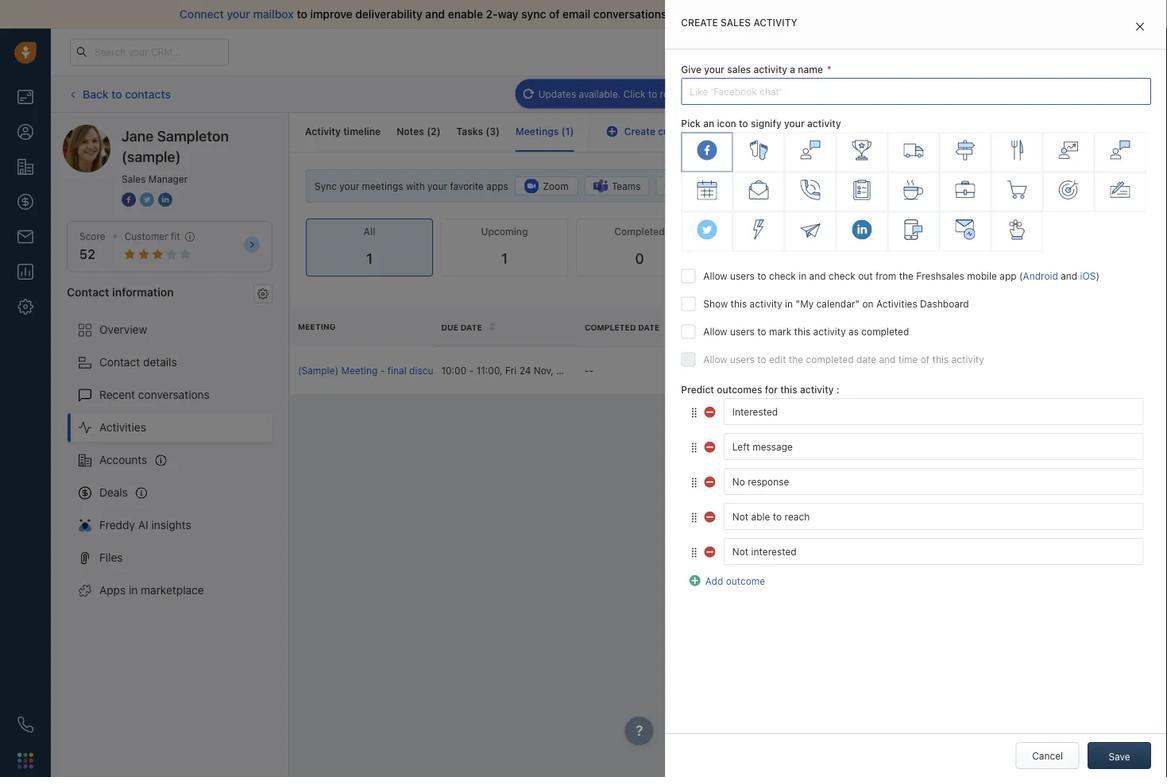 Task type: describe. For each thing, give the bounding box(es) containing it.
users for mark
[[730, 326, 755, 337]]

apps
[[99, 584, 126, 597]]

sms
[[692, 89, 713, 100]]

twitter circled image
[[140, 191, 154, 208]]

to inside "link"
[[648, 88, 657, 99]]

minus filled image for first ui drag handle icon from the top
[[704, 404, 717, 416]]

and left enable
[[426, 8, 445, 21]]

allow for allow users to edit the completed date and time of this activity
[[704, 353, 728, 365]]

available.
[[579, 88, 621, 99]]

add for add outcome
[[705, 575, 723, 586]]

ios
[[1080, 270, 1096, 281]]

about
[[460, 365, 485, 376]]

notes ( 2 )
[[397, 126, 441, 137]]

24
[[519, 365, 531, 376]]

information
[[112, 285, 174, 298]]

calendar
[[889, 181, 929, 192]]

ios link
[[1080, 270, 1096, 281]]

deal inside 'button'
[[1061, 89, 1080, 100]]

calendly button
[[656, 177, 731, 196]]

allow users to mark this activity as completed
[[704, 326, 909, 337]]

52 button
[[79, 247, 95, 262]]

) for tasks ( 3 )
[[496, 126, 500, 137]]

apps in marketplace
[[99, 584, 204, 597]]

1 horizontal spatial activities
[[876, 298, 918, 309]]

sales for sales manager
[[122, 173, 146, 184]]

2 minus filled image from the top
[[704, 543, 717, 556]]

11:00,
[[477, 365, 503, 376]]

allow for allow users to check in and check out from the freshsales mobile app ( android and ios )
[[704, 270, 728, 281]]

teams
[[612, 181, 641, 192]]

cancel
[[1032, 750, 1063, 761]]

office 365 button
[[737, 177, 821, 196]]

create
[[681, 17, 718, 28]]

custom
[[658, 126, 693, 137]]

activity right an
[[722, 126, 757, 137]]

users for edit
[[730, 353, 755, 365]]

your right signify
[[784, 118, 805, 129]]

calendar"
[[817, 298, 860, 309]]

1 for all
[[366, 250, 373, 267]]

minus filled image for 1st ui drag handle image from the bottom
[[704, 508, 717, 521]]

customer
[[125, 231, 168, 242]]

fri
[[505, 365, 517, 376]]

meeting inside '(sample) meeting - final discussion about the deal' link
[[341, 365, 378, 376]]

conversations
[[138, 388, 210, 401]]

tasks ( 3 )
[[457, 126, 500, 137]]

date for completed date
[[638, 323, 660, 332]]

sync
[[315, 180, 337, 192]]

) right android
[[1096, 270, 1100, 281]]

in right apps at bottom left
[[129, 584, 138, 597]]

activity left :
[[800, 384, 834, 395]]

files
[[99, 551, 123, 564]]

refresh.
[[660, 88, 695, 99]]

call link
[[585, 81, 634, 108]]

the inside '(sample) meeting - final discussion about the deal' link
[[488, 365, 503, 376]]

6 - from the left
[[876, 365, 881, 376]]

2-
[[486, 8, 498, 21]]

smith
[[753, 365, 779, 376]]

allow for allow users to mark this activity as completed
[[704, 326, 728, 337]]

dashboard
[[920, 298, 969, 309]]

activity up ends at right
[[754, 17, 797, 28]]

10:00
[[441, 365, 467, 376]]

linkedin circled image
[[158, 191, 172, 208]]

this right time
[[933, 353, 949, 365]]

updates available. click to refresh. link
[[515, 79, 703, 109]]

create
[[624, 126, 656, 137]]

and up "my
[[809, 270, 826, 281]]

import all your sales data link
[[673, 8, 809, 21]]

overview
[[99, 323, 147, 336]]

your right give
[[704, 64, 725, 75]]

from
[[876, 270, 897, 281]]

recent
[[99, 388, 135, 401]]

discussion
[[409, 365, 457, 376]]

android link
[[1023, 270, 1058, 281]]

on
[[863, 298, 874, 309]]

for
[[765, 384, 778, 395]]

sales for sales activities
[[918, 89, 942, 100]]

connect apps
[[969, 227, 1031, 238]]

enable
[[448, 8, 483, 21]]

give
[[681, 64, 702, 75]]

2 - from the left
[[469, 365, 474, 376]]

a
[[790, 64, 796, 75]]

days
[[818, 46, 837, 57]]

3 - from the left
[[585, 365, 589, 376]]

add deal button
[[1017, 81, 1088, 108]]

john smith
[[728, 365, 779, 376]]

users for check
[[730, 270, 755, 281]]

create sales activity
[[681, 17, 797, 28]]

show
[[704, 298, 728, 309]]

:
[[837, 384, 840, 395]]

phone element
[[10, 709, 41, 741]]

0 vertical spatial of
[[549, 8, 560, 21]]

in up "my
[[799, 270, 807, 281]]

your right sync
[[340, 180, 359, 192]]

updates available. click to refresh.
[[539, 88, 695, 99]]

completed for completed
[[615, 226, 665, 237]]

calendly
[[683, 181, 722, 192]]

data
[[782, 8, 806, 21]]

1 vertical spatial activities
[[99, 421, 146, 434]]

activities
[[945, 89, 985, 100]]

email image
[[1010, 46, 1021, 59]]

2 ui drag handle image from the top
[[689, 476, 699, 487]]

final
[[388, 365, 407, 376]]

your right with
[[428, 180, 447, 192]]

zoom
[[543, 181, 569, 192]]

--
[[872, 365, 881, 376]]

save
[[1109, 751, 1131, 762]]

contact details
[[99, 356, 177, 369]]

0 horizontal spatial meeting
[[298, 322, 336, 331]]

in left 21
[[796, 46, 803, 57]]

outcomes
[[717, 384, 762, 395]]

updates
[[539, 88, 576, 99]]

dialog containing create sales activity
[[665, 0, 1167, 777]]

explore plans link
[[858, 42, 938, 61]]

52
[[79, 247, 95, 262]]

to right icon
[[739, 118, 748, 129]]

meeting button
[[817, 81, 886, 108]]

) for meetings ( 1 )
[[570, 126, 574, 137]]

- inside '(sample) meeting - final discussion about the deal' link
[[380, 365, 385, 376]]

to up smith
[[758, 353, 767, 365]]

task
[[780, 89, 800, 100]]

allow users to edit the completed date and time of this activity
[[704, 353, 984, 365]]

this right mark
[[794, 326, 811, 337]]

contact for contact details
[[99, 356, 140, 369]]

activity down trial
[[754, 64, 788, 75]]

back to contacts link
[[67, 82, 172, 107]]

due
[[441, 323, 459, 332]]

sms button
[[669, 81, 721, 108]]

mobile
[[967, 270, 997, 281]]



Task type: vqa. For each thing, say whether or not it's contained in the screenshot.
the bottommost apps
yes



Task type: locate. For each thing, give the bounding box(es) containing it.
plus filled image
[[689, 573, 702, 585]]

0 vertical spatial completed
[[615, 226, 665, 237]]

explore plans
[[867, 46, 929, 57]]

0 vertical spatial users
[[730, 270, 755, 281]]

0 vertical spatial completed
[[862, 326, 909, 337]]

0 vertical spatial allow
[[704, 270, 728, 281]]

meetings ( 1 )
[[516, 126, 574, 137]]

0 vertical spatial ui drag handle image
[[689, 441, 699, 452]]

meetings
[[516, 126, 559, 137]]

of right time
[[921, 353, 930, 365]]

2 allow from the top
[[704, 326, 728, 337]]

users up owner on the top right of the page
[[730, 270, 755, 281]]

add for add deal
[[1040, 89, 1058, 100]]

check up "my
[[769, 270, 796, 281]]

) right tasks
[[496, 126, 500, 137]]

to
[[297, 8, 307, 21], [111, 87, 122, 100], [648, 88, 657, 99], [739, 118, 748, 129], [758, 270, 767, 281], [758, 326, 767, 337], [758, 353, 767, 365]]

with
[[406, 180, 425, 192]]

create custom sales activity
[[624, 126, 757, 137]]

1 horizontal spatial of
[[921, 353, 930, 365]]

notes
[[397, 126, 424, 137]]

phone image
[[17, 717, 33, 733]]

ui drag handle image
[[689, 406, 699, 417], [689, 476, 699, 487], [689, 546, 699, 557]]

as
[[849, 326, 859, 337]]

0 vertical spatial sales
[[918, 89, 942, 100]]

1 vertical spatial apps
[[1009, 227, 1031, 238]]

Search your CRM... text field
[[70, 39, 229, 66]]

1 vertical spatial add
[[705, 575, 723, 586]]

1 vertical spatial minus filled image
[[704, 543, 717, 556]]

the right from
[[899, 270, 914, 281]]

of right sync
[[549, 8, 560, 21]]

2 horizontal spatial 1
[[565, 126, 570, 137]]

call
[[609, 89, 626, 100]]

plans
[[904, 46, 929, 57]]

facebook circled image
[[122, 191, 136, 208]]

mailbox
[[253, 8, 294, 21]]

minus filled image for second ui drag handle icon from the bottom of the page
[[704, 474, 717, 486]]

allow down show
[[704, 326, 728, 337]]

2 vertical spatial meeting
[[341, 365, 378, 376]]

to left mark
[[758, 326, 767, 337]]

connect for connect your mailbox to improve deliverability and enable 2-way sync of email conversations. import all your sales data
[[180, 8, 224, 21]]

ui drag handle image
[[689, 441, 699, 452], [689, 511, 699, 522]]

0 vertical spatial connect
[[180, 8, 224, 21]]

3 minus filled image from the top
[[704, 508, 717, 521]]

ai
[[138, 519, 148, 532]]

0 horizontal spatial sales
[[122, 173, 146, 184]]

contact information
[[67, 285, 174, 298]]

the left fri
[[488, 365, 503, 376]]

1 horizontal spatial 1
[[501, 250, 508, 267]]

1 horizontal spatial the
[[789, 353, 804, 365]]

add deal
[[1040, 89, 1080, 100]]

0 vertical spatial contact
[[67, 285, 109, 298]]

give your sales activity a name
[[681, 64, 823, 75]]

this right show
[[731, 298, 747, 309]]

create custom sales activity link
[[607, 126, 757, 137]]

2 minus filled image from the top
[[704, 474, 717, 486]]

1 vertical spatial completed
[[585, 323, 636, 332]]

office
[[764, 181, 792, 192]]

freshsales
[[917, 270, 965, 281]]

accounts
[[99, 453, 147, 467]]

1 horizontal spatial apps
[[1009, 227, 1031, 238]]

1 down upcoming
[[501, 250, 508, 267]]

) right meetings
[[570, 126, 574, 137]]

0 vertical spatial meeting
[[841, 89, 877, 100]]

1 vertical spatial ui drag handle image
[[689, 476, 699, 487]]

all
[[364, 226, 375, 237]]

0 vertical spatial minus filled image
[[704, 439, 717, 451]]

and
[[426, 8, 445, 21], [809, 270, 826, 281], [1061, 270, 1078, 281], [879, 353, 896, 365]]

trial
[[754, 46, 770, 57]]

365
[[794, 181, 812, 192]]

improve
[[310, 8, 353, 21]]

app
[[1000, 270, 1017, 281]]

3 users from the top
[[730, 353, 755, 365]]

0 horizontal spatial connect
[[180, 8, 224, 21]]

sync
[[522, 8, 546, 21]]

0 vertical spatial activities
[[876, 298, 918, 309]]

apps up app at the right
[[1009, 227, 1031, 238]]

allow up show
[[704, 270, 728, 281]]

the right edit
[[789, 353, 804, 365]]

freddy
[[99, 519, 135, 532]]

minus filled image
[[704, 439, 717, 451], [704, 543, 717, 556]]

(sample) meeting - final discussion about the deal
[[298, 365, 524, 376]]

completed up :
[[806, 353, 854, 365]]

2 check from the left
[[829, 270, 856, 281]]

to right back
[[111, 87, 122, 100]]

1 horizontal spatial sales
[[918, 89, 942, 100]]

1 down 'all'
[[366, 250, 373, 267]]

details
[[143, 356, 177, 369]]

date up --
[[857, 353, 877, 365]]

meeting left final
[[341, 365, 378, 376]]

mng settings image
[[257, 288, 269, 299]]

allow
[[704, 270, 728, 281], [704, 326, 728, 337], [704, 353, 728, 365]]

0 horizontal spatial of
[[549, 8, 560, 21]]

back
[[83, 87, 109, 100]]

mark
[[769, 326, 792, 337]]

activity down meeting button
[[807, 118, 841, 129]]

connect up search your crm... 'text box'
[[180, 8, 224, 21]]

your right all
[[726, 8, 749, 21]]

1 ui drag handle image from the top
[[689, 441, 699, 452]]

1
[[565, 126, 570, 137], [366, 250, 373, 267], [501, 250, 508, 267]]

manager
[[148, 173, 188, 184]]

1 vertical spatial sales
[[122, 173, 146, 184]]

minus filled image down "predict"
[[704, 439, 717, 451]]

users up john
[[730, 353, 755, 365]]

1 - from the left
[[380, 365, 385, 376]]

Give your sales activity a name text field
[[681, 78, 1152, 105]]

add inside 'button'
[[1040, 89, 1058, 100]]

0 horizontal spatial completed
[[806, 353, 854, 365]]

completed down 0
[[585, 323, 636, 332]]

2
[[431, 126, 437, 137]]

2 vertical spatial the
[[488, 365, 503, 376]]

out
[[858, 270, 873, 281]]

2 horizontal spatial date
[[857, 353, 877, 365]]

check left out
[[829, 270, 856, 281]]

1 vertical spatial of
[[921, 353, 930, 365]]

sales up facebook circled image
[[122, 173, 146, 184]]

connect up mobile
[[969, 227, 1006, 238]]

4 - from the left
[[589, 365, 594, 376]]

completed for completed date
[[585, 323, 636, 332]]

completed right as
[[862, 326, 909, 337]]

0 horizontal spatial add
[[705, 575, 723, 586]]

1 check from the left
[[769, 270, 796, 281]]

0 vertical spatial ui drag handle image
[[689, 406, 699, 417]]

predict outcomes for this activity :
[[681, 384, 840, 395]]

tab panel
[[665, 0, 1167, 777]]

contact up recent on the left of page
[[99, 356, 140, 369]]

3
[[490, 126, 496, 137]]

1 vertical spatial contact
[[99, 356, 140, 369]]

contacts
[[125, 87, 171, 100]]

2 horizontal spatial the
[[899, 270, 914, 281]]

task button
[[756, 81, 809, 108]]

completed
[[862, 326, 909, 337], [806, 353, 854, 365]]

0 horizontal spatial activities
[[99, 421, 146, 434]]

apps right the favorite
[[487, 180, 509, 192]]

1 right meetings
[[565, 126, 570, 137]]

conversations.
[[594, 8, 671, 21]]

users left mark
[[730, 326, 755, 337]]

1 vertical spatial deal
[[505, 365, 524, 376]]

) for notes ( 2 )
[[437, 126, 441, 137]]

( for 3
[[486, 126, 490, 137]]

meetings
[[362, 180, 403, 192]]

jane
[[122, 127, 154, 144]]

sales activities
[[918, 89, 985, 100]]

0 vertical spatial deal
[[1061, 89, 1080, 100]]

0 vertical spatial the
[[899, 270, 914, 281]]

marketplace
[[141, 584, 204, 597]]

2 horizontal spatial meeting
[[841, 89, 877, 100]]

activity right time
[[952, 353, 984, 365]]

john
[[728, 365, 750, 376]]

activities up outcome
[[876, 298, 918, 309]]

activity left as
[[813, 326, 846, 337]]

date down 0
[[638, 323, 660, 332]]

deals
[[99, 486, 128, 499]]

ui drag handle image down "predict"
[[689, 441, 699, 452]]

0 horizontal spatial date
[[461, 323, 482, 332]]

None text field
[[723, 398, 1144, 425], [723, 433, 1144, 460], [723, 468, 1144, 495], [723, 503, 1144, 530], [723, 398, 1144, 425], [723, 433, 1144, 460], [723, 468, 1144, 495], [723, 503, 1144, 530]]

an
[[703, 118, 715, 129]]

save button
[[1088, 742, 1152, 769]]

ui drag handle image up 'plus filled' icon
[[689, 511, 699, 522]]

minus filled image up "add outcome" link
[[704, 543, 717, 556]]

1 vertical spatial ui drag handle image
[[689, 511, 699, 522]]

5 - from the left
[[872, 365, 876, 376]]

google
[[854, 181, 886, 192]]

1 horizontal spatial date
[[638, 323, 660, 332]]

this right for
[[781, 384, 798, 395]]

explore
[[867, 46, 902, 57]]

icon
[[717, 118, 737, 129]]

1 ui drag handle image from the top
[[689, 406, 699, 417]]

pick an icon to signify your activity
[[681, 118, 841, 129]]

0 vertical spatial add
[[1040, 89, 1058, 100]]

( right notes on the left of the page
[[427, 126, 431, 137]]

2 vertical spatial users
[[730, 353, 755, 365]]

name
[[798, 64, 823, 75]]

1 users from the top
[[730, 270, 755, 281]]

sales
[[918, 89, 942, 100], [122, 173, 146, 184]]

dialog
[[665, 0, 1167, 777]]

customer fit
[[125, 231, 180, 242]]

activity
[[754, 17, 797, 28], [754, 64, 788, 75], [807, 118, 841, 129], [722, 126, 757, 137], [750, 298, 783, 309], [813, 326, 846, 337], [952, 353, 984, 365], [800, 384, 834, 395]]

0 vertical spatial apps
[[487, 180, 509, 192]]

1 horizontal spatial add
[[1040, 89, 1058, 100]]

cancel button
[[1016, 742, 1080, 769]]

0 horizontal spatial 1
[[366, 250, 373, 267]]

activities up accounts
[[99, 421, 146, 434]]

jane sampleton (sample)
[[122, 127, 229, 165]]

1 horizontal spatial deal
[[1061, 89, 1080, 100]]

1 vertical spatial minus filled image
[[704, 474, 717, 486]]

score
[[79, 231, 105, 242]]

meeting inside meeting button
[[841, 89, 877, 100]]

freddy ai insights
[[99, 519, 191, 532]]

1 horizontal spatial check
[[829, 270, 856, 281]]

0 horizontal spatial check
[[769, 270, 796, 281]]

1 horizontal spatial connect
[[969, 227, 1006, 238]]

edit
[[769, 353, 786, 365]]

( for 1
[[562, 126, 565, 137]]

freshworks switcher image
[[17, 753, 33, 769]]

contact down the 52 button
[[67, 285, 109, 298]]

1 allow from the top
[[704, 270, 728, 281]]

3 allow from the top
[[704, 353, 728, 365]]

in left "my
[[785, 298, 793, 309]]

check
[[769, 270, 796, 281], [829, 270, 856, 281]]

to up owner on the top right of the page
[[758, 270, 767, 281]]

and up --
[[879, 353, 896, 365]]

( right tasks
[[486, 126, 490, 137]]

1 horizontal spatial completed
[[862, 326, 909, 337]]

to right click
[[648, 88, 657, 99]]

1 minus filled image from the top
[[704, 439, 717, 451]]

owner
[[728, 323, 759, 332]]

minus filled image
[[704, 404, 717, 416], [704, 474, 717, 486], [704, 508, 717, 521]]

1 vertical spatial allow
[[704, 326, 728, 337]]

1 horizontal spatial meeting
[[341, 365, 378, 376]]

0 horizontal spatial the
[[488, 365, 503, 376]]

1 vertical spatial the
[[789, 353, 804, 365]]

2 ui drag handle image from the top
[[689, 511, 699, 522]]

1 vertical spatial connect
[[969, 227, 1006, 238]]

3 ui drag handle image from the top
[[689, 546, 699, 557]]

1 minus filled image from the top
[[704, 404, 717, 416]]

android
[[1023, 270, 1058, 281]]

2 users from the top
[[730, 326, 755, 337]]

signify
[[751, 118, 782, 129]]

2 vertical spatial ui drag handle image
[[689, 546, 699, 557]]

your left mailbox
[[227, 8, 250, 21]]

2 vertical spatial allow
[[704, 353, 728, 365]]

sales left activities
[[918, 89, 942, 100]]

( right app at the right
[[1020, 270, 1023, 281]]

) right notes on the left of the page
[[437, 126, 441, 137]]

tab panel containing create sales activity
[[665, 0, 1167, 777]]

activity up mark
[[750, 298, 783, 309]]

0 horizontal spatial apps
[[487, 180, 509, 192]]

date for due date
[[461, 323, 482, 332]]

contact for contact information
[[67, 285, 109, 298]]

0 vertical spatial minus filled image
[[704, 404, 717, 416]]

and left ios link
[[1061, 270, 1078, 281]]

zoom button
[[515, 177, 578, 196]]

outcome
[[872, 323, 914, 332]]

21
[[806, 46, 815, 57]]

connect your mailbox to improve deliverability and enable 2-way sync of email conversations. import all your sales data
[[180, 8, 806, 21]]

2 vertical spatial minus filled image
[[704, 508, 717, 521]]

users
[[730, 270, 755, 281], [730, 326, 755, 337], [730, 353, 755, 365]]

meeting up (sample)
[[298, 322, 336, 331]]

favorite
[[450, 180, 484, 192]]

1 vertical spatial users
[[730, 326, 755, 337]]

( for 2
[[427, 126, 431, 137]]

due date
[[441, 323, 482, 332]]

add outcome
[[705, 575, 765, 586]]

10:00 - 11:00, fri 24 nov, 2023 --
[[441, 365, 594, 376]]

completed up 0
[[615, 226, 665, 237]]

1 for upcoming
[[501, 250, 508, 267]]

1 vertical spatial meeting
[[298, 322, 336, 331]]

connect for connect apps
[[969, 227, 1006, 238]]

None text field
[[723, 538, 1144, 565]]

0 horizontal spatial deal
[[505, 365, 524, 376]]

1 vertical spatial completed
[[806, 353, 854, 365]]

to right mailbox
[[297, 8, 307, 21]]

"my
[[796, 298, 814, 309]]

( right meetings
[[562, 126, 565, 137]]

allow users to check in and check out from the freshsales mobile app ( android and ios )
[[704, 270, 1100, 281]]

allow up "predict"
[[704, 353, 728, 365]]

meeting down explore
[[841, 89, 877, 100]]

date right due
[[461, 323, 482, 332]]



